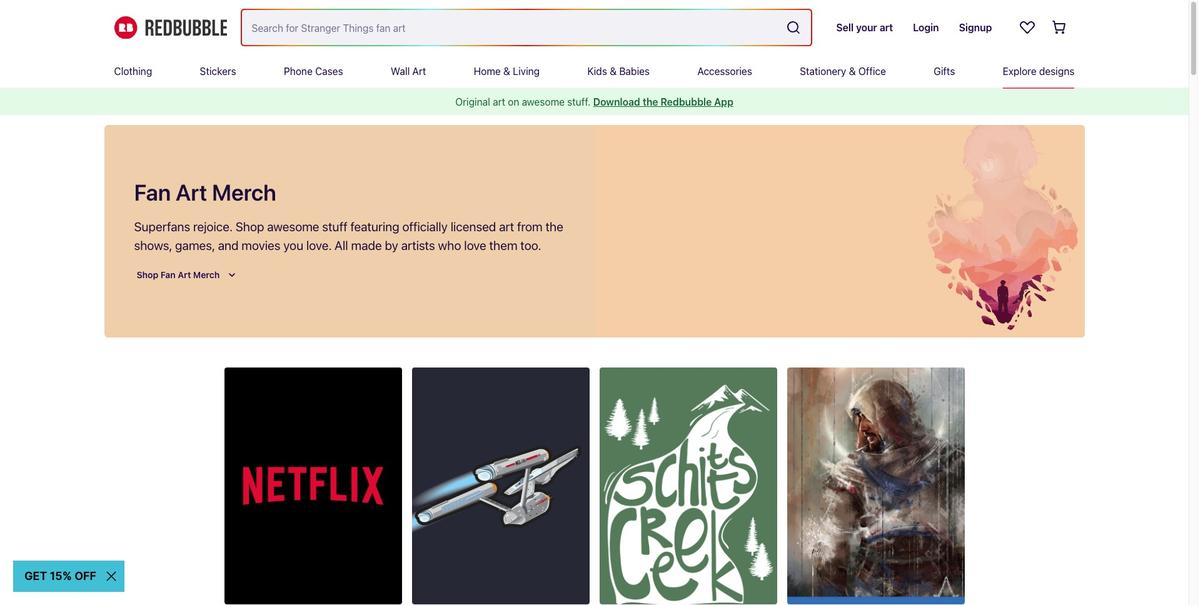 Task type: locate. For each thing, give the bounding box(es) containing it.
schitt's creek image
[[600, 368, 777, 605]]

home
[[474, 66, 501, 77]]

0 horizontal spatial art
[[176, 179, 207, 206]]

phone cases
[[284, 66, 343, 77]]

superfans rejoice. shop awesome stuff featuring officially licensed art from the shows, games, and movies you love. all made by artists who love them too.
[[134, 220, 564, 253]]

cases
[[315, 66, 343, 77]]

shop
[[236, 220, 264, 234]]

explore designs
[[1003, 66, 1075, 77]]

0 horizontal spatial the
[[546, 220, 564, 234]]

0 horizontal spatial &
[[504, 66, 510, 77]]

0 vertical spatial the
[[643, 96, 658, 108]]

download the redbubble app link
[[593, 96, 734, 108]]

0 horizontal spatial awesome
[[267, 220, 319, 234]]

& left living
[[504, 66, 510, 77]]

download
[[593, 96, 640, 108]]

the inside superfans rejoice. shop awesome stuff featuring officially licensed art from the shows, games, and movies you love. all made by artists who love them too.
[[546, 220, 564, 234]]

2 & from the left
[[610, 66, 617, 77]]

gifts link
[[934, 55, 955, 88]]

from
[[517, 220, 543, 234]]

art inside superfans rejoice. shop awesome stuff featuring officially licensed art from the shows, games, and movies you love. all made by artists who love them too.
[[499, 220, 514, 234]]

love
[[464, 238, 487, 253]]

1 horizontal spatial &
[[610, 66, 617, 77]]

& left office
[[849, 66, 856, 77]]

assassin's creed image
[[787, 368, 965, 605]]

art for fan
[[176, 179, 207, 206]]

awesome up you on the left top
[[267, 220, 319, 234]]

explore designs link
[[1003, 55, 1075, 88]]

1 vertical spatial art
[[499, 220, 514, 234]]

1 horizontal spatial awesome
[[522, 96, 565, 108]]

None field
[[242, 10, 812, 45]]

0 vertical spatial awesome
[[522, 96, 565, 108]]

awesome inside superfans rejoice. shop awesome stuff featuring officially licensed art from the shows, games, and movies you love. all made by artists who love them too.
[[267, 220, 319, 234]]

1 vertical spatial awesome
[[267, 220, 319, 234]]

menu bar
[[114, 55, 1075, 88]]

shows,
[[134, 238, 172, 253]]

art left "on"
[[493, 96, 505, 108]]

art right fan
[[176, 179, 207, 206]]

art for wall
[[413, 66, 426, 77]]

0 vertical spatial art
[[413, 66, 426, 77]]

art
[[413, 66, 426, 77], [176, 179, 207, 206]]

games,
[[175, 238, 215, 253]]

phone
[[284, 66, 313, 77]]

merch
[[212, 179, 276, 206]]

awesome
[[522, 96, 565, 108], [267, 220, 319, 234]]

art up them
[[499, 220, 514, 234]]

wall
[[391, 66, 410, 77]]

the
[[643, 96, 658, 108], [546, 220, 564, 234]]

stationery & office
[[800, 66, 886, 77]]

living
[[513, 66, 540, 77]]

by
[[385, 238, 398, 253]]

art right wall
[[413, 66, 426, 77]]

movies
[[242, 238, 281, 253]]

art
[[493, 96, 505, 108], [499, 220, 514, 234]]

2 horizontal spatial &
[[849, 66, 856, 77]]

the right download
[[643, 96, 658, 108]]

1 vertical spatial the
[[546, 220, 564, 234]]

1 & from the left
[[504, 66, 510, 77]]

1 horizontal spatial the
[[643, 96, 658, 108]]

the right from
[[546, 220, 564, 234]]

& inside 'link'
[[610, 66, 617, 77]]

&
[[504, 66, 510, 77], [610, 66, 617, 77], [849, 66, 856, 77]]

stationery
[[800, 66, 847, 77]]

designs
[[1040, 66, 1075, 77]]

1 vertical spatial art
[[176, 179, 207, 206]]

& for living
[[504, 66, 510, 77]]

1 horizontal spatial art
[[413, 66, 426, 77]]

wall art link
[[391, 55, 426, 88]]

babies
[[619, 66, 650, 77]]

0 vertical spatial art
[[493, 96, 505, 108]]

awesome right "on"
[[522, 96, 565, 108]]

& right 'kids'
[[610, 66, 617, 77]]

accessories link
[[698, 55, 752, 88]]

3 & from the left
[[849, 66, 856, 77]]



Task type: vqa. For each thing, say whether or not it's contained in the screenshot.
art within the Superfans rejoice. Shop awesome stuff featuring officially licensed art from the shows, games, and movies you love. All made by artists who love them too.
yes



Task type: describe. For each thing, give the bounding box(es) containing it.
clothing
[[114, 66, 152, 77]]

wall art
[[391, 66, 426, 77]]

& for office
[[849, 66, 856, 77]]

featuring
[[351, 220, 399, 234]]

accessories
[[698, 66, 752, 77]]

stationery & office link
[[800, 55, 886, 88]]

original
[[455, 96, 490, 108]]

menu bar containing clothing
[[114, 55, 1075, 88]]

home & living link
[[474, 55, 540, 88]]

who
[[438, 238, 461, 253]]

stickers link
[[200, 55, 236, 88]]

redbubble logo image
[[114, 16, 227, 39]]

and
[[218, 238, 239, 253]]

stuff
[[322, 220, 348, 234]]

officially
[[402, 220, 448, 234]]

you
[[284, 238, 303, 253]]

kids & babies
[[588, 66, 650, 77]]

artists
[[401, 238, 435, 253]]

netflix image
[[224, 368, 402, 605]]

explore
[[1003, 66, 1037, 77]]

clothing link
[[114, 55, 152, 88]]

gifts
[[934, 66, 955, 77]]

star trek image
[[412, 368, 590, 605]]

kids & babies link
[[588, 55, 650, 88]]

awesome for stuff.
[[522, 96, 565, 108]]

on
[[508, 96, 519, 108]]

awesome for stuff
[[267, 220, 319, 234]]

home & living
[[474, 66, 540, 77]]

& for babies
[[610, 66, 617, 77]]

all
[[335, 238, 348, 253]]

superfans
[[134, 220, 190, 234]]

phone cases link
[[284, 55, 343, 88]]

redbubble
[[661, 96, 712, 108]]

stickers
[[200, 66, 236, 77]]

them
[[490, 238, 518, 253]]

too.
[[521, 238, 541, 253]]

made
[[351, 238, 382, 253]]

licensed
[[451, 220, 496, 234]]

fan art merch
[[134, 179, 276, 206]]

fan
[[134, 179, 171, 206]]

kids
[[588, 66, 607, 77]]

office
[[859, 66, 886, 77]]

rejoice.
[[193, 220, 233, 234]]

love.
[[306, 238, 332, 253]]

stuff.
[[567, 96, 591, 108]]

app
[[714, 96, 734, 108]]

original art on awesome stuff. download the redbubble app
[[455, 96, 734, 108]]

Search term search field
[[242, 10, 782, 45]]



